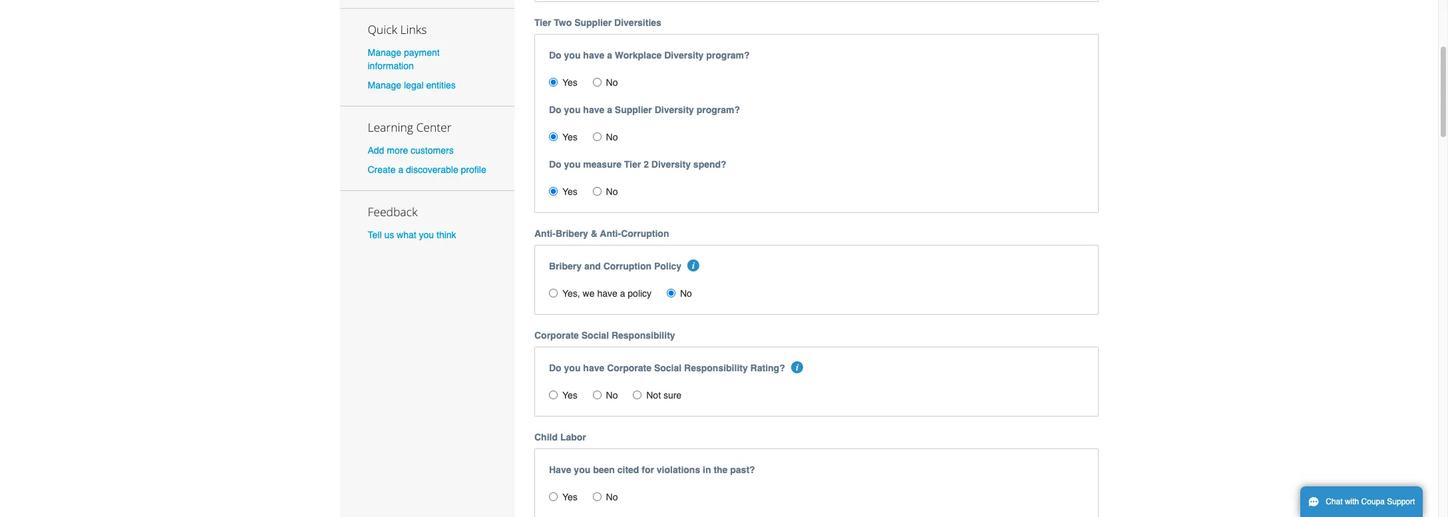 Task type: locate. For each thing, give the bounding box(es) containing it.
1 manage from the top
[[368, 47, 402, 58]]

1 vertical spatial responsibility
[[685, 363, 748, 374]]

chat with coupa support button
[[1301, 487, 1424, 517]]

2 anti- from the left
[[600, 229, 621, 239]]

1 vertical spatial supplier
[[615, 105, 652, 115]]

5 yes from the top
[[563, 492, 578, 503]]

program?
[[707, 50, 750, 61], [697, 105, 740, 115]]

no
[[606, 77, 618, 88], [606, 132, 618, 143], [606, 187, 618, 197], [680, 288, 692, 299], [606, 390, 618, 401], [606, 492, 618, 503]]

past?
[[731, 465, 756, 476]]

diversity for workplace
[[665, 50, 704, 61]]

0 vertical spatial program?
[[707, 50, 750, 61]]

you
[[564, 50, 581, 61], [564, 105, 581, 115], [564, 159, 581, 170], [419, 230, 434, 241], [564, 363, 581, 374], [574, 465, 591, 476]]

yes for do you measure tier 2 diversity spend?
[[563, 187, 578, 197]]

supplier right two
[[575, 17, 612, 28]]

you for have you been cited for violations in the past?
[[574, 465, 591, 476]]

us
[[384, 230, 394, 241]]

manage down information
[[368, 80, 402, 91]]

anti- left &
[[535, 229, 556, 239]]

have
[[549, 465, 572, 476]]

add
[[368, 145, 384, 156]]

1 yes from the top
[[563, 77, 578, 88]]

do for do you have corporate social responsibility rating?
[[549, 363, 562, 374]]

you for do you have corporate social responsibility rating?
[[564, 363, 581, 374]]

manage for manage payment information
[[368, 47, 402, 58]]

diversity down do you have a workplace diversity program?
[[655, 105, 694, 115]]

1 horizontal spatial social
[[654, 363, 682, 374]]

anti-bribery & anti-corruption
[[535, 229, 670, 239]]

responsibility up do you have corporate social responsibility rating?
[[612, 330, 676, 341]]

0 horizontal spatial anti-
[[535, 229, 556, 239]]

1 vertical spatial corruption
[[604, 261, 652, 272]]

add more customers
[[368, 145, 454, 156]]

manage for manage legal entities
[[368, 80, 402, 91]]

supplier up do you measure tier 2 diversity spend?
[[615, 105, 652, 115]]

do
[[549, 50, 562, 61], [549, 105, 562, 115], [549, 159, 562, 170], [549, 363, 562, 374]]

tier two supplier diversities
[[535, 17, 662, 28]]

1 horizontal spatial corporate
[[607, 363, 652, 374]]

diversity
[[665, 50, 704, 61], [655, 105, 694, 115], [652, 159, 691, 170]]

supplier
[[575, 17, 612, 28], [615, 105, 652, 115]]

0 vertical spatial manage
[[368, 47, 402, 58]]

yes for do you have a workplace diversity program?
[[563, 77, 578, 88]]

no down workplace
[[606, 77, 618, 88]]

1 horizontal spatial supplier
[[615, 105, 652, 115]]

no up 'measure'
[[606, 132, 618, 143]]

a left "policy" at the left bottom
[[620, 288, 626, 299]]

0 vertical spatial corruption
[[621, 229, 670, 239]]

2 yes from the top
[[563, 132, 578, 143]]

not sure
[[647, 390, 682, 401]]

0 vertical spatial diversity
[[665, 50, 704, 61]]

policy
[[628, 288, 652, 299]]

tell us what you think
[[368, 230, 456, 241]]

2 manage from the top
[[368, 80, 402, 91]]

corporate down yes,
[[535, 330, 579, 341]]

and
[[585, 261, 601, 272]]

additional information image
[[792, 362, 804, 374]]

manage
[[368, 47, 402, 58], [368, 80, 402, 91]]

0 vertical spatial social
[[582, 330, 609, 341]]

have
[[584, 50, 605, 61], [584, 105, 605, 115], [598, 288, 618, 299], [584, 363, 605, 374]]

corruption up policy
[[621, 229, 670, 239]]

2 do from the top
[[549, 105, 562, 115]]

3 yes from the top
[[563, 187, 578, 197]]

a up 'measure'
[[607, 105, 613, 115]]

measure
[[584, 159, 622, 170]]

a right create on the top left of the page
[[398, 165, 404, 175]]

None radio
[[549, 78, 558, 87], [549, 187, 558, 196], [667, 289, 676, 298], [549, 391, 558, 400], [633, 391, 642, 400], [549, 493, 558, 502], [593, 493, 602, 502], [549, 78, 558, 87], [549, 187, 558, 196], [667, 289, 676, 298], [549, 391, 558, 400], [633, 391, 642, 400], [549, 493, 558, 502], [593, 493, 602, 502]]

have for social
[[584, 363, 605, 374]]

0 vertical spatial corporate
[[535, 330, 579, 341]]

1 do from the top
[[549, 50, 562, 61]]

social
[[582, 330, 609, 341], [654, 363, 682, 374]]

tier
[[535, 17, 552, 28], [624, 159, 641, 170]]

corporate up not
[[607, 363, 652, 374]]

diversity right 2
[[652, 159, 691, 170]]

0 horizontal spatial social
[[582, 330, 609, 341]]

have up 'measure'
[[584, 105, 605, 115]]

3 do from the top
[[549, 159, 562, 170]]

1 horizontal spatial tier
[[624, 159, 641, 170]]

manage payment information link
[[368, 47, 440, 71]]

manage up information
[[368, 47, 402, 58]]

have right we
[[598, 288, 618, 299]]

for
[[642, 465, 654, 476]]

workplace
[[615, 50, 662, 61]]

legal
[[404, 80, 424, 91]]

no down been
[[606, 492, 618, 503]]

have you been cited for violations in the past?
[[549, 465, 756, 476]]

responsibility
[[612, 330, 676, 341], [685, 363, 748, 374]]

quick
[[368, 21, 397, 37]]

2 vertical spatial diversity
[[652, 159, 691, 170]]

do you measure tier 2 diversity spend?
[[549, 159, 727, 170]]

0 horizontal spatial tier
[[535, 17, 552, 28]]

been
[[593, 465, 615, 476]]

no down 'measure'
[[606, 187, 618, 197]]

not
[[647, 390, 661, 401]]

bribery left &
[[556, 229, 589, 239]]

social down we
[[582, 330, 609, 341]]

manage inside "manage payment information"
[[368, 47, 402, 58]]

tier left two
[[535, 17, 552, 28]]

anti- right &
[[600, 229, 621, 239]]

1 horizontal spatial anti-
[[600, 229, 621, 239]]

1 vertical spatial tier
[[624, 159, 641, 170]]

spend?
[[694, 159, 727, 170]]

1 vertical spatial bribery
[[549, 261, 582, 272]]

bribery left and
[[549, 261, 582, 272]]

program? for do you have a supplier diversity program?
[[697, 105, 740, 115]]

2
[[644, 159, 649, 170]]

tell
[[368, 230, 382, 241]]

have down tier two supplier diversities
[[584, 50, 605, 61]]

0 vertical spatial responsibility
[[612, 330, 676, 341]]

diversity right workplace
[[665, 50, 704, 61]]

have down corporate social responsibility
[[584, 363, 605, 374]]

labor
[[561, 432, 586, 443]]

tier left 2
[[624, 159, 641, 170]]

a left workplace
[[607, 50, 613, 61]]

anti-
[[535, 229, 556, 239], [600, 229, 621, 239]]

0 horizontal spatial supplier
[[575, 17, 612, 28]]

profile
[[461, 165, 487, 175]]

1 vertical spatial diversity
[[655, 105, 694, 115]]

yes,
[[563, 288, 580, 299]]

4 do from the top
[[549, 363, 562, 374]]

0 vertical spatial tier
[[535, 17, 552, 28]]

social up not sure
[[654, 363, 682, 374]]

do you have a supplier diversity program?
[[549, 105, 740, 115]]

bribery
[[556, 229, 589, 239], [549, 261, 582, 272]]

yes
[[563, 77, 578, 88], [563, 132, 578, 143], [563, 187, 578, 197], [563, 390, 578, 401], [563, 492, 578, 503]]

violations
[[657, 465, 701, 476]]

&
[[591, 229, 598, 239]]

1 horizontal spatial responsibility
[[685, 363, 748, 374]]

corruption
[[621, 229, 670, 239], [604, 261, 652, 272]]

corruption up "policy" at the left bottom
[[604, 261, 652, 272]]

child
[[535, 432, 558, 443]]

0 vertical spatial supplier
[[575, 17, 612, 28]]

responsibility left rating? in the right of the page
[[685, 363, 748, 374]]

4 yes from the top
[[563, 390, 578, 401]]

a
[[607, 50, 613, 61], [607, 105, 613, 115], [398, 165, 404, 175], [620, 288, 626, 299]]

chat
[[1327, 497, 1343, 507]]

you for do you measure tier 2 diversity spend?
[[564, 159, 581, 170]]

corporate
[[535, 330, 579, 341], [607, 363, 652, 374]]

1 vertical spatial program?
[[697, 105, 740, 115]]

additional information image
[[688, 260, 700, 272]]

None radio
[[593, 78, 602, 87], [549, 133, 558, 141], [593, 133, 602, 141], [593, 187, 602, 196], [549, 289, 558, 298], [593, 391, 602, 400], [593, 78, 602, 87], [549, 133, 558, 141], [593, 133, 602, 141], [593, 187, 602, 196], [549, 289, 558, 298], [593, 391, 602, 400]]

1 vertical spatial manage
[[368, 80, 402, 91]]

1 vertical spatial corporate
[[607, 363, 652, 374]]

manage legal entities link
[[368, 80, 456, 91]]

0 horizontal spatial responsibility
[[612, 330, 676, 341]]



Task type: describe. For each thing, give the bounding box(es) containing it.
chat with coupa support
[[1327, 497, 1416, 507]]

have for policy
[[598, 288, 618, 299]]

information
[[368, 60, 414, 71]]

you inside button
[[419, 230, 434, 241]]

program? for do you have a workplace diversity program?
[[707, 50, 750, 61]]

yes for do you have a supplier diversity program?
[[563, 132, 578, 143]]

a for do you have a workplace diversity program?
[[607, 50, 613, 61]]

a for do you have a supplier diversity program?
[[607, 105, 613, 115]]

entities
[[426, 80, 456, 91]]

two
[[554, 17, 572, 28]]

no for 2
[[606, 187, 618, 197]]

you for do you have a supplier diversity program?
[[564, 105, 581, 115]]

yes, we have a policy
[[563, 288, 652, 299]]

diversity for supplier
[[655, 105, 694, 115]]

payment
[[404, 47, 440, 58]]

0 horizontal spatial corporate
[[535, 330, 579, 341]]

1 anti- from the left
[[535, 229, 556, 239]]

do for do you have a workplace diversity program?
[[549, 50, 562, 61]]

sure
[[664, 390, 682, 401]]

diversities
[[615, 17, 662, 28]]

no for workplace
[[606, 77, 618, 88]]

do you have a workplace diversity program?
[[549, 50, 750, 61]]

more
[[387, 145, 408, 156]]

no down additional information image
[[680, 288, 692, 299]]

coupa
[[1362, 497, 1386, 507]]

tell us what you think button
[[368, 229, 456, 242]]

corporate social responsibility
[[535, 330, 676, 341]]

no for supplier
[[606, 132, 618, 143]]

center
[[416, 119, 452, 135]]

manage payment information
[[368, 47, 440, 71]]

customers
[[411, 145, 454, 156]]

manage legal entities
[[368, 80, 456, 91]]

no for for
[[606, 492, 618, 503]]

in
[[703, 465, 711, 476]]

no left not
[[606, 390, 618, 401]]

do you have corporate social responsibility rating?
[[549, 363, 786, 374]]

learning
[[368, 119, 413, 135]]

learning center
[[368, 119, 452, 135]]

1 vertical spatial social
[[654, 363, 682, 374]]

the
[[714, 465, 728, 476]]

cited
[[618, 465, 639, 476]]

feedback
[[368, 204, 418, 220]]

create a discoverable profile link
[[368, 165, 487, 175]]

with
[[1346, 497, 1360, 507]]

diversity for 2
[[652, 159, 691, 170]]

add more customers link
[[368, 145, 454, 156]]

have for workplace
[[584, 50, 605, 61]]

discoverable
[[406, 165, 459, 175]]

quick links
[[368, 21, 427, 37]]

yes for have you been cited for violations in the past?
[[563, 492, 578, 503]]

what
[[397, 230, 417, 241]]

child labor
[[535, 432, 586, 443]]

do for do you have a supplier diversity program?
[[549, 105, 562, 115]]

0 vertical spatial bribery
[[556, 229, 589, 239]]

a for yes, we have a policy
[[620, 288, 626, 299]]

do for do you measure tier 2 diversity spend?
[[549, 159, 562, 170]]

you for do you have a workplace diversity program?
[[564, 50, 581, 61]]

rating?
[[751, 363, 786, 374]]

create
[[368, 165, 396, 175]]

policy
[[654, 261, 682, 272]]

we
[[583, 288, 595, 299]]

have for supplier
[[584, 105, 605, 115]]

links
[[400, 21, 427, 37]]

support
[[1388, 497, 1416, 507]]

think
[[437, 230, 456, 241]]

bribery and corruption policy
[[549, 261, 682, 272]]

create a discoverable profile
[[368, 165, 487, 175]]



Task type: vqa. For each thing, say whether or not it's contained in the screenshot.
Do you measure Tier 2 Diversity spend? yes
yes



